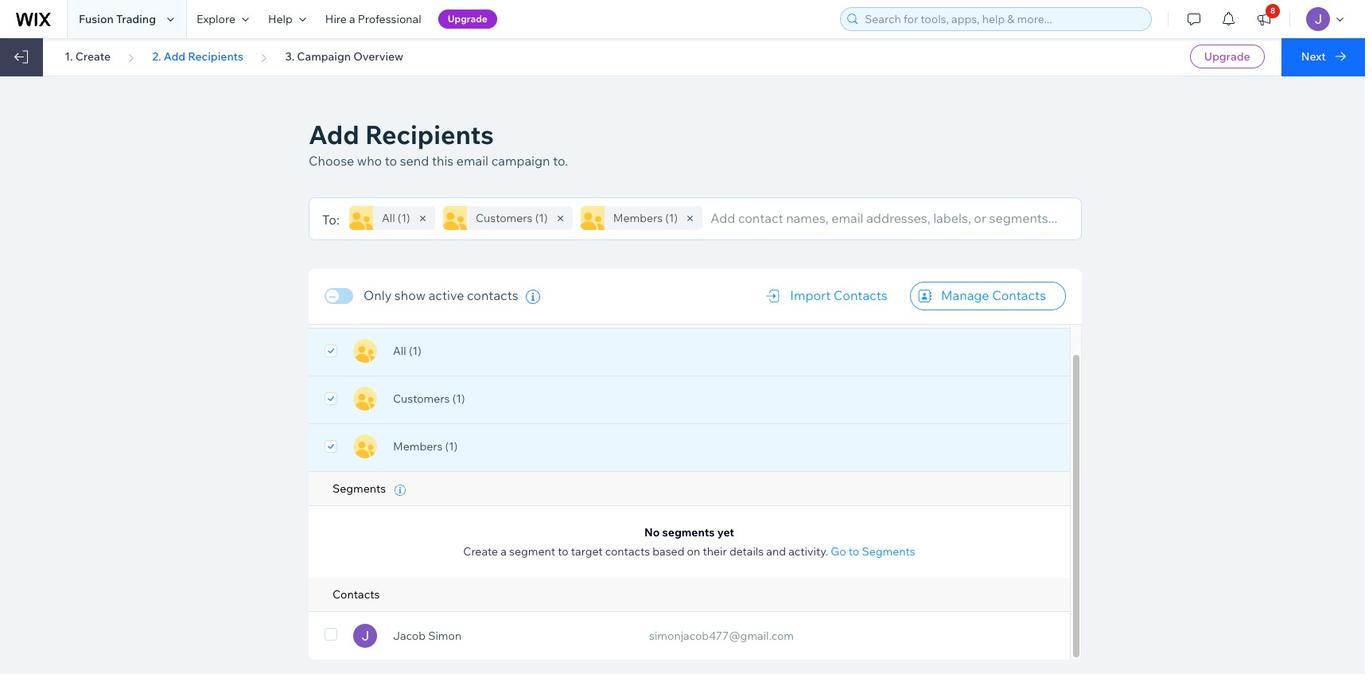 Task type: vqa. For each thing, say whether or not it's contained in the screenshot.
Booking Calendar within popup button
no



Task type: describe. For each thing, give the bounding box(es) containing it.
manage
[[942, 287, 990, 303]]

0 horizontal spatial create
[[75, 49, 111, 64]]

yet
[[718, 525, 735, 540]]

help
[[268, 12, 293, 26]]

1 horizontal spatial to
[[558, 544, 569, 559]]

upgrade for leftmost 'upgrade' button
[[448, 13, 488, 25]]

hire
[[325, 12, 347, 26]]

contacts for manage contacts
[[993, 287, 1047, 303]]

8 button
[[1247, 0, 1282, 38]]

1 vertical spatial all (1)
[[393, 344, 424, 358]]

1. create
[[65, 49, 111, 64]]

1 vertical spatial upgrade button
[[1190, 45, 1265, 68]]

3. campaign overview link
[[285, 49, 404, 64]]

add recipients choose who to send this email campaign to.
[[309, 119, 568, 169]]

import contacts
[[791, 287, 888, 303]]

add inside add recipients choose who to send this email campaign to.
[[309, 119, 360, 150]]

manage contacts
[[942, 287, 1047, 303]]

jacob
[[393, 628, 426, 643]]

campaign
[[297, 49, 351, 64]]

manage contacts link
[[910, 282, 1066, 310]]

explore
[[197, 12, 236, 26]]

show
[[395, 287, 426, 303]]

Add contact names, email addresses, labels, or segments... text field
[[711, 206, 1074, 230]]

trading
[[116, 12, 156, 26]]

0 vertical spatial customers
[[476, 211, 533, 225]]

0 vertical spatial members (1)
[[613, 211, 678, 225]]

segments inside no segments yet create a segment to target contacts based on their details and activity. go to segments
[[862, 544, 916, 559]]

segments
[[663, 525, 715, 540]]

recipients inside add recipients choose who to send this email campaign to.
[[365, 119, 494, 150]]

import contacts link
[[758, 282, 908, 310]]

simon
[[428, 628, 462, 643]]

0 horizontal spatial members
[[393, 440, 443, 454]]

only
[[364, 287, 392, 303]]

1 vertical spatial all
[[393, 344, 406, 358]]

on
[[687, 544, 701, 559]]

fusion
[[79, 12, 114, 26]]

this
[[432, 153, 454, 169]]

0 horizontal spatial contacts
[[333, 587, 380, 602]]

2.
[[152, 49, 161, 64]]

details
[[730, 544, 764, 559]]

fusion trading
[[79, 12, 156, 26]]

0 vertical spatial add
[[164, 49, 186, 64]]

8
[[1271, 6, 1276, 16]]

0 horizontal spatial recipients
[[188, 49, 244, 64]]

jacob simon
[[393, 628, 462, 643]]



Task type: locate. For each thing, give the bounding box(es) containing it.
members
[[613, 211, 663, 225], [393, 440, 443, 454]]

upgrade
[[448, 13, 488, 25], [1205, 49, 1251, 64]]

1.
[[65, 49, 73, 64]]

contacts right active
[[467, 287, 519, 303]]

only show active contacts
[[364, 287, 519, 303]]

2 horizontal spatial contacts
[[993, 287, 1047, 303]]

0 vertical spatial customers (1)
[[476, 211, 548, 225]]

choose
[[309, 153, 354, 169]]

contacts down no
[[605, 544, 650, 559]]

1 horizontal spatial recipients
[[365, 119, 494, 150]]

contacts for import contacts
[[834, 287, 888, 303]]

1 vertical spatial create
[[463, 544, 498, 559]]

all (1)
[[382, 211, 410, 225], [393, 344, 424, 358]]

1. create link
[[65, 49, 111, 64]]

1 horizontal spatial contacts
[[834, 287, 888, 303]]

0 vertical spatial contacts
[[467, 287, 519, 303]]

(1)
[[398, 211, 410, 225], [535, 211, 548, 225], [666, 211, 678, 225], [409, 344, 422, 358], [453, 392, 465, 406], [445, 440, 458, 454]]

send
[[400, 153, 429, 169]]

1 vertical spatial customers
[[393, 392, 450, 406]]

recipients
[[188, 49, 244, 64], [365, 119, 494, 150]]

1 horizontal spatial create
[[463, 544, 498, 559]]

create left the 'segment'
[[463, 544, 498, 559]]

customers (1)
[[476, 211, 548, 225], [393, 392, 468, 406]]

to inside add recipients choose who to send this email campaign to.
[[385, 153, 397, 169]]

0 horizontal spatial upgrade button
[[438, 10, 497, 29]]

0 vertical spatial recipients
[[188, 49, 244, 64]]

all
[[382, 211, 395, 225], [393, 344, 406, 358]]

segments
[[333, 482, 389, 496], [862, 544, 916, 559]]

to.
[[553, 153, 568, 169]]

add up choose
[[309, 119, 360, 150]]

1 vertical spatial recipients
[[365, 119, 494, 150]]

0 horizontal spatial customers
[[393, 392, 450, 406]]

all right to:
[[382, 211, 395, 225]]

upgrade for the bottommost 'upgrade' button
[[1205, 49, 1251, 64]]

1 horizontal spatial contacts
[[605, 544, 650, 559]]

professional
[[358, 12, 422, 26]]

to left target
[[558, 544, 569, 559]]

create right 1.
[[75, 49, 111, 64]]

1 vertical spatial a
[[501, 544, 507, 559]]

add right 2.
[[164, 49, 186, 64]]

simonjacob477@gmail.com
[[649, 629, 794, 643]]

to:
[[322, 212, 340, 228]]

go
[[831, 544, 847, 559]]

1 vertical spatial members (1)
[[393, 440, 460, 454]]

1 horizontal spatial upgrade
[[1205, 49, 1251, 64]]

Search for tools, apps, help & more... field
[[860, 8, 1147, 30]]

1 vertical spatial segments
[[862, 544, 916, 559]]

3. campaign overview
[[285, 49, 404, 64]]

upgrade button down the 8 button at right top
[[1190, 45, 1265, 68]]

0 vertical spatial all
[[382, 211, 395, 225]]

1 vertical spatial customers (1)
[[393, 392, 468, 406]]

to
[[385, 153, 397, 169], [558, 544, 569, 559], [849, 544, 860, 559]]

upgrade button
[[438, 10, 497, 29], [1190, 45, 1265, 68]]

email
[[457, 153, 489, 169]]

a left the 'segment'
[[501, 544, 507, 559]]

1 horizontal spatial upgrade button
[[1190, 45, 1265, 68]]

create
[[75, 49, 111, 64], [463, 544, 498, 559]]

0 vertical spatial all (1)
[[382, 211, 410, 225]]

0 vertical spatial upgrade button
[[438, 10, 497, 29]]

1 vertical spatial contacts
[[605, 544, 650, 559]]

campaign
[[492, 153, 550, 169]]

no
[[645, 525, 660, 540]]

0 horizontal spatial customers (1)
[[393, 392, 468, 406]]

1 horizontal spatial customers
[[476, 211, 533, 225]]

0 vertical spatial upgrade
[[448, 13, 488, 25]]

segment
[[509, 544, 556, 559]]

to right go
[[849, 544, 860, 559]]

0 horizontal spatial a
[[349, 12, 355, 26]]

0 horizontal spatial upgrade
[[448, 13, 488, 25]]

to right the who
[[385, 153, 397, 169]]

contacts
[[467, 287, 519, 303], [605, 544, 650, 559]]

who
[[357, 153, 382, 169]]

overview
[[354, 49, 404, 64]]

customers
[[476, 211, 533, 225], [393, 392, 450, 406]]

no segments yet create a segment to target contacts based on their details and activity. go to segments
[[463, 525, 916, 559]]

recipients down 'explore'
[[188, 49, 244, 64]]

upgrade right professional
[[448, 13, 488, 25]]

next button
[[1282, 38, 1366, 76]]

members (1)
[[613, 211, 678, 225], [393, 440, 460, 454]]

contacts inside no segments yet create a segment to target contacts based on their details and activity. go to segments
[[605, 544, 650, 559]]

a inside hire a professional link
[[349, 12, 355, 26]]

a
[[349, 12, 355, 26], [501, 544, 507, 559]]

a right hire
[[349, 12, 355, 26]]

0 horizontal spatial segments
[[333, 482, 389, 496]]

0 vertical spatial create
[[75, 49, 111, 64]]

upgrade down the 8 button at right top
[[1205, 49, 1251, 64]]

based
[[653, 544, 685, 559]]

all (1) down show
[[393, 344, 424, 358]]

hire a professional
[[325, 12, 422, 26]]

0 horizontal spatial to
[[385, 153, 397, 169]]

activity.
[[789, 544, 829, 559]]

0 horizontal spatial add
[[164, 49, 186, 64]]

upgrade button right professional
[[438, 10, 497, 29]]

2. add recipients
[[152, 49, 244, 64]]

a inside no segments yet create a segment to target contacts based on their details and activity. go to segments
[[501, 544, 507, 559]]

1 horizontal spatial segments
[[862, 544, 916, 559]]

2 horizontal spatial to
[[849, 544, 860, 559]]

1 horizontal spatial members (1)
[[613, 211, 678, 225]]

1 horizontal spatial customers (1)
[[476, 211, 548, 225]]

and
[[767, 544, 786, 559]]

1 vertical spatial add
[[309, 119, 360, 150]]

contacts
[[834, 287, 888, 303], [993, 287, 1047, 303], [333, 587, 380, 602]]

recipients up "this" at left top
[[365, 119, 494, 150]]

2. add recipients link
[[152, 49, 244, 64]]

1 horizontal spatial add
[[309, 119, 360, 150]]

0 vertical spatial a
[[349, 12, 355, 26]]

import
[[791, 287, 831, 303]]

0 vertical spatial members
[[613, 211, 663, 225]]

create inside no segments yet create a segment to target contacts based on their details and activity. go to segments
[[463, 544, 498, 559]]

all (1) down send
[[382, 211, 410, 225]]

hire a professional link
[[316, 0, 431, 38]]

0 horizontal spatial contacts
[[467, 287, 519, 303]]

0 vertical spatial segments
[[333, 482, 389, 496]]

their
[[703, 544, 727, 559]]

add
[[164, 49, 186, 64], [309, 119, 360, 150]]

help button
[[259, 0, 316, 38]]

1 horizontal spatial a
[[501, 544, 507, 559]]

1 horizontal spatial members
[[613, 211, 663, 225]]

3.
[[285, 49, 295, 64]]

1 vertical spatial members
[[393, 440, 443, 454]]

next
[[1302, 49, 1327, 64]]

target
[[571, 544, 603, 559]]

active
[[429, 287, 464, 303]]

0 horizontal spatial members (1)
[[393, 440, 460, 454]]

1 vertical spatial upgrade
[[1205, 49, 1251, 64]]

all down show
[[393, 344, 406, 358]]



